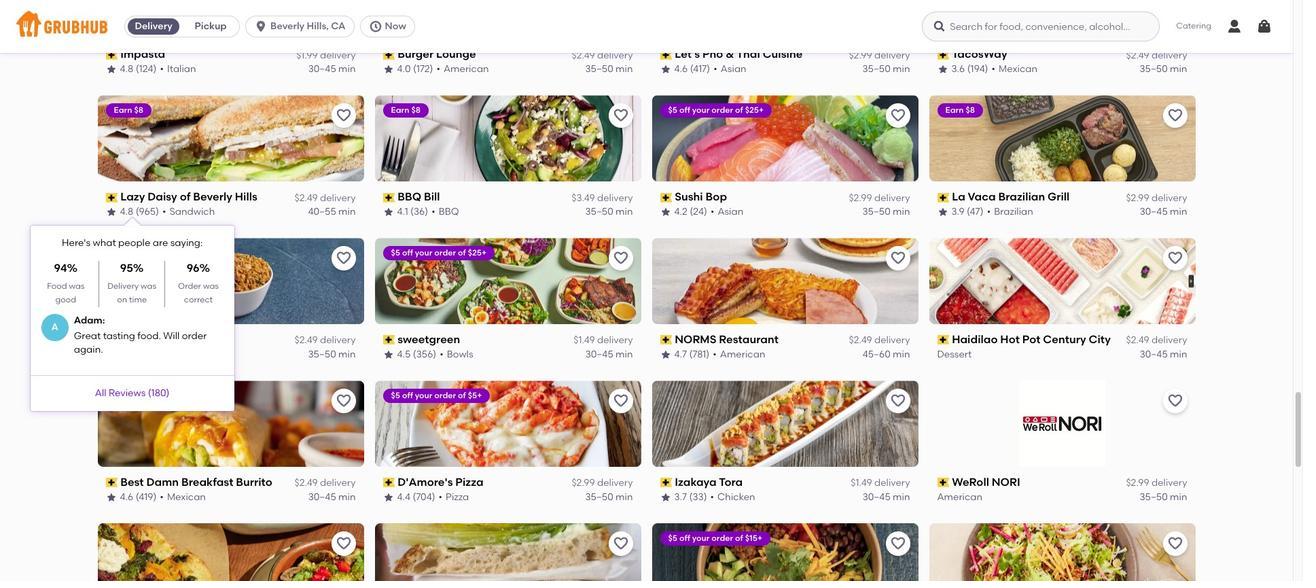 Task type: vqa. For each thing, say whether or not it's contained in the screenshot.


Task type: locate. For each thing, give the bounding box(es) containing it.
3.6
[[952, 63, 965, 75]]

4.6 down let's
[[675, 63, 688, 75]]

• mexican down best damn breakfast burrito
[[160, 491, 206, 503]]

1 vertical spatial pizza
[[446, 491, 469, 503]]

3.9 (47)
[[952, 206, 984, 217]]

3 earn from the left
[[946, 106, 964, 115]]

star icon image left 4.7
[[660, 349, 671, 360]]

• right (781)
[[713, 348, 717, 360]]

1 horizontal spatial $1.49
[[851, 477, 872, 489]]

city
[[1089, 333, 1111, 346]]

0 horizontal spatial earn
[[114, 106, 132, 115]]

0 vertical spatial mexican
[[999, 63, 1038, 75]]

35–50 min for let's pho & thai cuisine
[[863, 63, 910, 75]]

3 $8 from the left
[[966, 106, 975, 115]]

star icon image for tacosway
[[938, 64, 949, 75]]

star icon image left 3.6
[[938, 64, 949, 75]]

1 horizontal spatial bbq
[[439, 206, 459, 217]]

earn $8 for lazy
[[114, 106, 143, 115]]

$2.49 delivery
[[572, 49, 633, 61], [1127, 49, 1188, 61], [295, 192, 356, 204], [295, 335, 356, 346], [849, 335, 910, 346], [1127, 335, 1188, 346], [295, 477, 356, 489]]

1 vertical spatial $1.49 delivery
[[851, 477, 910, 489]]

off
[[680, 106, 691, 115], [402, 248, 413, 258], [402, 391, 413, 400], [680, 534, 691, 543]]

food
[[47, 281, 67, 291]]

2 $8 from the left
[[411, 106, 421, 115]]

true food kitchen logo image
[[98, 523, 364, 581]]

save this restaurant image for true food kitchen logo
[[335, 536, 352, 552]]

brazilian
[[999, 190, 1046, 203], [995, 206, 1034, 217]]

4.1
[[397, 206, 408, 217]]

4.8 for impasta
[[120, 63, 133, 75]]

4.5 (356)
[[397, 348, 437, 360]]

order inside adam great tasting food. will order again.
[[182, 330, 207, 342]]

subscription pass image left sushi
[[660, 193, 672, 202]]

• asian down & on the right of page
[[714, 63, 747, 75]]

30–45
[[308, 63, 336, 75], [1140, 206, 1168, 217], [586, 348, 614, 360], [1140, 348, 1168, 360], [308, 491, 336, 503], [863, 491, 891, 503]]

order right "will"
[[182, 330, 207, 342]]

0 horizontal spatial mexican
[[167, 491, 206, 503]]

subscription pass image left la
[[938, 193, 950, 202]]

off down 4.6 (417)
[[680, 106, 691, 115]]

of for sweetgreen
[[458, 248, 466, 258]]

35–50 for weroll nori
[[1140, 491, 1168, 503]]

1 horizontal spatial $5 off your order of $25+
[[668, 106, 764, 115]]

4.6 down best
[[120, 491, 133, 503]]

30–45 min for izakaya tora
[[863, 491, 910, 503]]

$5 down 4.5
[[391, 391, 400, 400]]

• down burger lounge
[[437, 63, 440, 75]]

$2.99 delivery for la vaca brazilian grill
[[1127, 192, 1188, 204]]

bop
[[706, 190, 727, 203]]

1 horizontal spatial • american
[[713, 348, 766, 360]]

• mexican right (194)
[[992, 63, 1038, 75]]

0 horizontal spatial $1.49
[[574, 335, 595, 346]]

1 vertical spatial asian
[[718, 206, 744, 217]]

subscription pass image left best
[[106, 478, 118, 488]]

svg image
[[1257, 18, 1273, 35], [369, 20, 382, 33]]

$2.49 delivery for lazy daisy of beverly hills
[[295, 192, 356, 204]]

0 horizontal spatial $1.49 delivery
[[574, 335, 633, 346]]

0 horizontal spatial • mexican
[[160, 491, 206, 503]]

subscription pass image left 'izakaya'
[[660, 478, 672, 488]]

$2.99 delivery
[[849, 49, 910, 61], [849, 192, 910, 204], [1127, 192, 1188, 204], [572, 477, 633, 489], [1127, 477, 1188, 489]]

lazy daisy of beverly hills
[[120, 190, 257, 203]]

$5 down 4.1
[[391, 248, 400, 258]]

earn $8 down 3.6
[[946, 106, 975, 115]]

1 vertical spatial • american
[[713, 348, 766, 360]]

beverly inside "button"
[[271, 20, 305, 32]]

delivery up impasta
[[135, 20, 172, 32]]

45–60 min
[[863, 348, 910, 360]]

brazilian up • brazilian at the top right
[[999, 190, 1046, 203]]

asian down & on the right of page
[[721, 63, 747, 75]]

min for lazy daisy of beverly hills
[[339, 206, 356, 217]]

$5 down 3.7 at the right of the page
[[668, 534, 678, 543]]

30–45 for impasta
[[308, 63, 336, 75]]

4.6 (417)
[[675, 63, 710, 75]]

0 vertical spatial • mexican
[[992, 63, 1038, 75]]

$2.99 for let's pho & thai cuisine
[[849, 49, 872, 61]]

star icon image left 4.0
[[383, 64, 394, 75]]

0 vertical spatial asian
[[721, 63, 747, 75]]

• right (47)
[[987, 206, 991, 217]]

0 vertical spatial delivery
[[135, 20, 172, 32]]

• right (124)
[[160, 63, 164, 75]]

order left $15+
[[712, 534, 734, 543]]

$8
[[134, 106, 143, 115], [411, 106, 421, 115], [966, 106, 975, 115]]

subscription pass image left bbq bill
[[383, 193, 395, 202]]

4.6 for let's pho & thai cuisine
[[675, 63, 688, 75]]

earn down 4.0
[[391, 106, 410, 115]]

order down & on the right of page
[[712, 106, 734, 115]]

delivery for let's pho & thai cuisine
[[875, 49, 910, 61]]

$5
[[668, 106, 678, 115], [391, 248, 400, 258], [391, 391, 400, 400], [668, 534, 678, 543]]

1 earn $8 from the left
[[114, 106, 143, 115]]

4.0
[[397, 63, 411, 75]]

(417)
[[690, 63, 710, 75]]

off down 4.1
[[402, 248, 413, 258]]

star icon image for impasta
[[106, 64, 117, 75]]

weroll nori
[[952, 476, 1021, 489]]

• right (36)
[[432, 206, 435, 217]]

star icon image for sweetgreen
[[383, 349, 394, 360]]

min for best damn breakfast burrito
[[339, 491, 356, 503]]

4.8 left (124)
[[120, 63, 133, 75]]

0 horizontal spatial svg image
[[254, 20, 268, 33]]

american down weroll
[[938, 491, 983, 503]]

• asian down "bop"
[[711, 206, 744, 217]]

3 was from the left
[[203, 281, 219, 291]]

subscription pass image right great
[[106, 335, 118, 345]]

mexican for tacosway
[[999, 63, 1038, 75]]

was inside '94 food was good'
[[69, 281, 85, 291]]

hunan
[[120, 333, 156, 346]]

adam great tasting food. will order again.
[[74, 314, 207, 356]]

$5 off your order of $25+ for sushi bop
[[668, 106, 764, 115]]

order for sweetgreen
[[435, 248, 456, 258]]

1 vertical spatial $5 off your order of $25+
[[391, 248, 487, 258]]

1 vertical spatial american
[[720, 348, 766, 360]]

96
[[187, 262, 200, 275]]

1 4.8 from the top
[[120, 63, 133, 75]]

$8 for la
[[966, 106, 975, 115]]

subscription pass image left d'amore's at the bottom left of page
[[383, 478, 395, 488]]

lazy daisy of beverly hills logo image
[[98, 95, 364, 182]]

tacosway
[[952, 48, 1008, 61]]

american down restaurant
[[720, 348, 766, 360]]

1 horizontal spatial • mexican
[[992, 63, 1038, 75]]

$2.99 for weroll nori
[[1127, 477, 1150, 489]]

0 vertical spatial $5 off your order of $25+
[[668, 106, 764, 115]]

0 horizontal spatial $25+
[[468, 248, 487, 258]]

thai
[[737, 48, 760, 61]]

delivery up on
[[108, 281, 139, 291]]

1 vertical spatial mexican
[[167, 491, 206, 503]]

d'amore's pizza
[[398, 476, 484, 489]]

beverly up sandwich
[[193, 190, 232, 203]]

subscription pass image
[[106, 50, 118, 60], [938, 50, 950, 60], [106, 193, 118, 202], [938, 193, 950, 202], [383, 335, 395, 345], [938, 335, 950, 345], [106, 478, 118, 488], [938, 478, 950, 488]]

catering
[[1177, 21, 1212, 31]]

0 horizontal spatial 4.6
[[120, 491, 133, 503]]

izakaya tora
[[675, 476, 743, 489]]

subscription pass image up 'dessert'
[[938, 335, 950, 345]]

bbq down bill
[[439, 206, 459, 217]]

$8 for bbq
[[411, 106, 421, 115]]

la vaca brazilian grill
[[952, 190, 1070, 203]]

0 horizontal spatial $8
[[134, 106, 143, 115]]

• italian
[[160, 63, 196, 75]]

4.8 down lazy on the top of page
[[120, 206, 133, 217]]

a
[[51, 321, 58, 333]]

pizza up • pizza
[[456, 476, 484, 489]]

your for sushi bop
[[692, 106, 710, 115]]

• american down restaurant
[[713, 348, 766, 360]]

save this restaurant image for izakaya tora logo
[[890, 393, 906, 409]]

95
[[120, 262, 133, 275]]

2 horizontal spatial earn $8
[[946, 106, 975, 115]]

0 horizontal spatial svg image
[[369, 20, 382, 33]]

(419)
[[136, 491, 157, 503]]

delivery for impasta
[[320, 49, 356, 61]]

3.9
[[952, 206, 965, 217]]

was up "time"
[[141, 281, 156, 291]]

1 horizontal spatial earn
[[391, 106, 410, 115]]

30–45 min
[[308, 63, 356, 75], [1140, 206, 1188, 217], [586, 348, 633, 360], [1140, 348, 1188, 360], [308, 491, 356, 503], [863, 491, 910, 503]]

was up good
[[69, 281, 85, 291]]

svg image
[[1227, 18, 1243, 35], [254, 20, 268, 33], [933, 20, 947, 33]]

35–50 for burger lounge
[[586, 63, 614, 75]]

1 vertical spatial 4.8
[[120, 206, 133, 217]]

norms
[[675, 333, 717, 346]]

2 horizontal spatial was
[[203, 281, 219, 291]]

35–50 min for sushi bop
[[863, 206, 910, 217]]

0 vertical spatial beverly
[[271, 20, 305, 32]]

min for burger lounge
[[616, 63, 633, 75]]

haidilao hot pot century city logo image
[[929, 238, 1196, 324]]

daisy
[[148, 190, 177, 203]]

94 food was good
[[47, 262, 85, 305]]

ca
[[331, 20, 346, 32]]

star icon image for d'amore's pizza
[[383, 492, 394, 503]]

35–50 for sushi bop
[[863, 206, 891, 217]]

• right (194)
[[992, 63, 996, 75]]

• down pho
[[714, 63, 718, 75]]

bbq bill
[[398, 190, 440, 203]]

• down the damn
[[160, 491, 164, 503]]

0 vertical spatial 4.8
[[120, 63, 133, 75]]

vaca
[[968, 190, 996, 203]]

subscription pass image left lazy on the top of page
[[106, 193, 118, 202]]

1 horizontal spatial $1.49 delivery
[[851, 477, 910, 489]]

haidilao hot pot century city
[[952, 333, 1111, 346]]

star icon image left 4.6 (419)
[[106, 492, 117, 503]]

hills,
[[307, 20, 329, 32]]

was inside 95 delivery was on time
[[141, 281, 156, 291]]

35–50 min for burger lounge
[[586, 63, 633, 75]]

0 vertical spatial brazilian
[[999, 190, 1046, 203]]

delivery for best damn breakfast burrito
[[320, 477, 356, 489]]

of down • bbq
[[458, 248, 466, 258]]

subscription pass image left tacosway
[[938, 50, 950, 60]]

$5 down 4.6 (417)
[[668, 106, 678, 115]]

2 4.8 from the top
[[120, 206, 133, 217]]

save this restaurant button
[[331, 103, 356, 128], [609, 103, 633, 128], [886, 103, 910, 128], [1163, 103, 1188, 128], [331, 246, 356, 271], [609, 246, 633, 271], [886, 246, 910, 271], [1163, 246, 1188, 271], [331, 389, 356, 413], [609, 389, 633, 413], [886, 389, 910, 413], [1163, 389, 1188, 413], [331, 531, 356, 556], [609, 531, 633, 556], [886, 531, 910, 556], [1163, 531, 1188, 556]]

pizza down d'amore's pizza
[[446, 491, 469, 503]]

main navigation navigation
[[0, 0, 1293, 53]]

mexican
[[999, 63, 1038, 75], [167, 491, 206, 503]]

min for haidilao hot pot century city
[[1171, 348, 1188, 360]]

min for d'amore's pizza
[[616, 491, 633, 503]]

order
[[178, 281, 201, 291]]

subscription pass image for sweetgreen
[[383, 335, 395, 345]]

save this restaurant image for the goop kitchen logo
[[1167, 536, 1184, 552]]

delivery for burger lounge
[[597, 49, 633, 61]]

$1.49 for izakaya tora
[[851, 477, 872, 489]]

2 horizontal spatial earn
[[946, 106, 964, 115]]

35–50 for d'amore's pizza
[[586, 491, 614, 503]]

$25+
[[745, 106, 764, 115], [468, 248, 487, 258]]

subscription pass image left burger
[[383, 50, 395, 60]]

0 horizontal spatial • american
[[437, 63, 489, 75]]

• for best damn breakfast burrito
[[160, 491, 164, 503]]

1 horizontal spatial beverly
[[271, 20, 305, 32]]

$1.49 delivery for sweetgreen
[[574, 335, 633, 346]]

0 vertical spatial $1.49 delivery
[[574, 335, 633, 346]]

tasting
[[103, 330, 135, 342]]

of left $5+
[[458, 391, 466, 400]]

$2.49 delivery for norms restaurant
[[849, 335, 910, 346]]

•
[[160, 63, 164, 75], [437, 63, 440, 75], [714, 63, 718, 75], [992, 63, 996, 75], [162, 206, 166, 217], [432, 206, 435, 217], [711, 206, 715, 217], [987, 206, 991, 217], [440, 348, 444, 360], [713, 348, 717, 360], [160, 491, 164, 503], [439, 491, 443, 503], [711, 491, 714, 503]]

order for d'amore's pizza
[[435, 391, 456, 400]]

$5 for sweetgreen
[[391, 248, 400, 258]]

2 vertical spatial american
[[938, 491, 983, 503]]

2 horizontal spatial $8
[[966, 106, 975, 115]]

$2.99 delivery for sushi bop
[[849, 192, 910, 204]]

earn $8 down 4.0
[[391, 106, 421, 115]]

of up • sandwich
[[180, 190, 191, 203]]

1 vertical spatial • mexican
[[160, 491, 206, 503]]

• right (356)
[[440, 348, 444, 360]]

1 was from the left
[[69, 281, 85, 291]]

1 $8 from the left
[[134, 106, 143, 115]]

correct
[[184, 295, 213, 305]]

star icon image left 3.7 at the right of the page
[[660, 492, 671, 503]]

subscription pass image
[[383, 50, 395, 60], [660, 50, 672, 60], [383, 193, 395, 202], [660, 193, 672, 202], [106, 335, 118, 345], [660, 335, 672, 345], [383, 478, 395, 488], [660, 478, 672, 488]]

min
[[339, 63, 356, 75], [616, 63, 633, 75], [893, 63, 910, 75], [1171, 63, 1188, 75], [339, 206, 356, 217], [616, 206, 633, 217], [893, 206, 910, 217], [1171, 206, 1188, 217], [339, 348, 356, 360], [616, 348, 633, 360], [893, 348, 910, 360], [1171, 348, 1188, 360], [339, 491, 356, 503], [616, 491, 633, 503], [893, 491, 910, 503], [1171, 491, 1188, 503]]

0 horizontal spatial beverly
[[193, 190, 232, 203]]

0 vertical spatial • asian
[[714, 63, 747, 75]]

save this restaurant image
[[335, 108, 352, 124], [890, 108, 906, 124], [1167, 108, 1184, 124], [613, 250, 629, 267], [1167, 250, 1184, 267], [335, 393, 352, 409], [613, 393, 629, 409], [1167, 393, 1184, 409], [613, 536, 629, 552]]

your down (36)
[[415, 248, 433, 258]]

of
[[735, 106, 743, 115], [180, 190, 191, 203], [458, 248, 466, 258], [458, 391, 466, 400], [735, 534, 743, 543]]

star icon image for izakaya tora
[[660, 492, 671, 503]]

1 horizontal spatial $8
[[411, 106, 421, 115]]

earn down 3.6
[[946, 106, 964, 115]]

earn $8 for la
[[946, 106, 975, 115]]

bbq
[[398, 190, 421, 203], [439, 206, 459, 217]]

0 vertical spatial american
[[444, 63, 489, 75]]

of down the let's pho & thai cuisine
[[735, 106, 743, 115]]

subscription pass image left sweetgreen at the left of the page
[[383, 335, 395, 345]]

0 horizontal spatial american
[[444, 63, 489, 75]]

star icon image for sushi bop
[[660, 207, 671, 217]]

dessert
[[938, 348, 972, 360]]

star icon image left 4.8 (965)
[[106, 207, 117, 217]]

• down d'amore's pizza
[[439, 491, 443, 503]]

1 horizontal spatial $25+
[[745, 106, 764, 115]]

$5 off your order of $25+ down (417)
[[668, 106, 764, 115]]

star icon image left 4.2
[[660, 207, 671, 217]]

30–45 min for la vaca brazilian grill
[[1140, 206, 1188, 217]]

1 horizontal spatial svg image
[[933, 20, 947, 33]]

subscription pass image for lazy daisy of beverly hills
[[106, 193, 118, 202]]

time
[[129, 295, 147, 305]]

star icon image left 4.6 (417)
[[660, 64, 671, 75]]

1 vertical spatial delivery
[[108, 281, 139, 291]]

• for sweetgreen
[[440, 348, 444, 360]]

0 vertical spatial $1.49
[[574, 335, 595, 346]]

delivery inside button
[[135, 20, 172, 32]]

subscription pass image left let's
[[660, 50, 672, 60]]

star icon image left 4.4
[[383, 492, 394, 503]]

0 vertical spatial $25+
[[745, 106, 764, 115]]

$5+
[[468, 391, 482, 400]]

$5 off your order of $25+ down • bbq
[[391, 248, 487, 258]]

• american down lounge
[[437, 63, 489, 75]]

brazilian down la vaca brazilian grill
[[995, 206, 1034, 217]]

sushi bop logo image
[[652, 95, 919, 182]]

0 vertical spatial pizza
[[456, 476, 484, 489]]

let's
[[675, 48, 700, 61]]

delivery
[[135, 20, 172, 32], [108, 281, 139, 291]]

subscription pass image for tacosway
[[938, 50, 950, 60]]

american down lounge
[[444, 63, 489, 75]]

• for norms restaurant
[[713, 348, 717, 360]]

$1.99
[[296, 49, 318, 61]]

lazy
[[120, 190, 145, 203]]

1 horizontal spatial american
[[720, 348, 766, 360]]

• sandwich
[[162, 206, 215, 217]]

nori
[[992, 476, 1021, 489]]

sushi
[[675, 190, 703, 203]]

svg image inside now 'button'
[[369, 20, 382, 33]]

35–50 for bbq bill
[[586, 206, 614, 217]]

mexican right (194)
[[999, 63, 1038, 75]]

asian down "bop"
[[718, 206, 744, 217]]

save this restaurant image
[[613, 108, 629, 124], [335, 250, 352, 267], [890, 250, 906, 267], [890, 393, 906, 409], [335, 536, 352, 552], [890, 536, 906, 552], [1167, 536, 1184, 552]]

$1.49 delivery
[[574, 335, 633, 346], [851, 477, 910, 489]]

star icon image
[[106, 64, 117, 75], [383, 64, 394, 75], [660, 64, 671, 75], [938, 64, 949, 75], [106, 207, 117, 217], [383, 207, 394, 217], [660, 207, 671, 217], [938, 207, 949, 217], [383, 349, 394, 360], [660, 349, 671, 360], [106, 492, 117, 503], [383, 492, 394, 503], [660, 492, 671, 503]]

2 was from the left
[[141, 281, 156, 291]]

• right "(24)"
[[711, 206, 715, 217]]

subscription pass image left impasta
[[106, 50, 118, 60]]

earn down 4.8 (124)
[[114, 106, 132, 115]]

0 horizontal spatial $5 off your order of $25+
[[391, 248, 487, 258]]

earn $8 for bbq
[[391, 106, 421, 115]]

delivery for sushi bop
[[875, 192, 910, 204]]

0 vertical spatial • american
[[437, 63, 489, 75]]

was inside 96 order was correct
[[203, 281, 219, 291]]

star icon image left 4.8 (124)
[[106, 64, 117, 75]]

mexican down best damn breakfast burrito
[[167, 491, 206, 503]]

delivery for izakaya tora
[[875, 477, 910, 489]]

$8 down the "3.6 (194)"
[[966, 106, 975, 115]]

delivery inside 95 delivery was on time
[[108, 281, 139, 291]]

1 horizontal spatial was
[[141, 281, 156, 291]]

$2.49 delivery for best damn breakfast burrito
[[295, 477, 356, 489]]

$8 down 4.0 (172)
[[411, 106, 421, 115]]

your down (417)
[[692, 106, 710, 115]]

$2.99 delivery for weroll nori
[[1127, 477, 1188, 489]]

tooltip
[[30, 218, 234, 411]]

1 vertical spatial 4.6
[[120, 491, 133, 503]]

4.2
[[675, 206, 688, 217]]

was up correct
[[203, 281, 219, 291]]

0 vertical spatial bbq
[[398, 190, 421, 203]]

0 horizontal spatial earn $8
[[114, 106, 143, 115]]

1 horizontal spatial mexican
[[999, 63, 1038, 75]]

0 horizontal spatial was
[[69, 281, 85, 291]]

off down 4.5
[[402, 391, 413, 400]]

haidilao
[[952, 333, 998, 346]]

saying:
[[170, 237, 203, 249]]

• right (33)
[[711, 491, 714, 503]]

delivery for lazy daisy of beverly hills
[[320, 192, 356, 204]]

save this restaurant image for hunan cafe logo
[[335, 250, 352, 267]]

1 horizontal spatial 4.6
[[675, 63, 688, 75]]

order down • bbq
[[435, 248, 456, 258]]

beverly left 'hills,'
[[271, 20, 305, 32]]

1 vertical spatial $1.49
[[851, 477, 872, 489]]

star icon image left 4.1
[[383, 207, 394, 217]]

delivery for la vaca brazilian grill
[[1152, 192, 1188, 204]]

delivery
[[320, 49, 356, 61], [597, 49, 633, 61], [875, 49, 910, 61], [1152, 49, 1188, 61], [320, 192, 356, 204], [597, 192, 633, 204], [875, 192, 910, 204], [1152, 192, 1188, 204], [320, 335, 356, 346], [597, 335, 633, 346], [875, 335, 910, 346], [1152, 335, 1188, 346], [320, 477, 356, 489], [597, 477, 633, 489], [875, 477, 910, 489], [1152, 477, 1188, 489]]

cuisine
[[763, 48, 803, 61]]

restaurant
[[719, 333, 779, 346]]

subscription pass image left weroll
[[938, 478, 950, 488]]

2 earn $8 from the left
[[391, 106, 421, 115]]

burger
[[398, 48, 434, 61]]

star icon image left 4.5
[[383, 349, 394, 360]]

order left $5+
[[435, 391, 456, 400]]

1 horizontal spatial earn $8
[[391, 106, 421, 115]]

now button
[[360, 16, 421, 37]]

bbq up the 4.1 (36)
[[398, 190, 421, 203]]

1 vertical spatial $25+
[[468, 248, 487, 258]]

min for bbq bill
[[616, 206, 633, 217]]

2 earn from the left
[[391, 106, 410, 115]]

0 horizontal spatial bbq
[[398, 190, 421, 203]]

star icon image left 3.9
[[938, 207, 949, 217]]

3 earn $8 from the left
[[946, 106, 975, 115]]

$1.49 delivery for izakaya tora
[[851, 477, 910, 489]]

1 vertical spatial • asian
[[711, 206, 744, 217]]

1 earn from the left
[[114, 106, 132, 115]]

off for sushi bop
[[680, 106, 691, 115]]

0 vertical spatial 4.6
[[675, 63, 688, 75]]

goop kitchen logo image
[[929, 523, 1196, 581]]

star icon image for let's pho & thai cuisine
[[660, 64, 671, 75]]

mexican for best damn breakfast burrito
[[167, 491, 206, 503]]



Task type: describe. For each thing, give the bounding box(es) containing it.
star icon image for lazy daisy of beverly hills
[[106, 207, 117, 217]]

pot
[[1023, 333, 1041, 346]]

delivery for sweetgreen
[[597, 335, 633, 346]]

40–55
[[308, 206, 336, 217]]

norms restaurant logo image
[[652, 238, 919, 324]]

delivery for d'amore's pizza
[[597, 477, 633, 489]]

Search for food, convenience, alcohol... search field
[[923, 12, 1160, 41]]

great
[[74, 330, 101, 342]]

all
[[95, 387, 106, 399]]

1 vertical spatial brazilian
[[995, 206, 1034, 217]]

4.8 (965)
[[120, 206, 159, 217]]

$3.49
[[572, 192, 595, 204]]

3.7 (33)
[[675, 491, 707, 503]]

burrito
[[236, 476, 272, 489]]

pho
[[703, 48, 723, 61]]

4.4
[[397, 491, 411, 503]]

4.6 (419)
[[120, 491, 157, 503]]

weroll nori logo image
[[1020, 381, 1106, 467]]

lounge
[[436, 48, 476, 61]]

$2.49 delivery for burger lounge
[[572, 49, 633, 61]]

grill
[[1048, 190, 1070, 203]]

4.2 (24)
[[675, 206, 707, 217]]

damn
[[146, 476, 179, 489]]

$5 off your order of $15+
[[668, 534, 763, 543]]

reviews
[[109, 387, 146, 399]]

(33)
[[690, 491, 707, 503]]

$5 for sushi bop
[[668, 106, 678, 115]]

35–50 min for d'amore's pizza
[[586, 491, 633, 503]]

• asian for bop
[[711, 206, 744, 217]]

4.6 for best damn breakfast burrito
[[120, 491, 133, 503]]

$1.49 for sweetgreen
[[574, 335, 595, 346]]

burger lounge
[[398, 48, 476, 61]]

35–50 min for bbq bill
[[586, 206, 633, 217]]

izakaya tora logo image
[[652, 381, 919, 467]]

$2.99 delivery for d'amore's pizza
[[572, 477, 633, 489]]

$5 off your order of $5+
[[391, 391, 482, 400]]

min for norms restaurant
[[893, 348, 910, 360]]

american for lounge
[[444, 63, 489, 75]]

4.1 (36)
[[397, 206, 428, 217]]

pizza for • pizza
[[446, 491, 469, 503]]

(194)
[[968, 63, 989, 75]]

4.7 (781)
[[675, 348, 710, 360]]

pickup button
[[182, 16, 239, 37]]

was for 95
[[141, 281, 156, 291]]

2 horizontal spatial american
[[938, 491, 983, 503]]

2 horizontal spatial svg image
[[1227, 18, 1243, 35]]

was for 94
[[69, 281, 85, 291]]

will
[[163, 330, 180, 342]]

of for sushi bop
[[735, 106, 743, 115]]

$25+ for sushi bop
[[745, 106, 764, 115]]

asian for pho
[[721, 63, 747, 75]]

sandwich
[[170, 206, 215, 217]]

1 vertical spatial bbq
[[439, 206, 459, 217]]

(24)
[[690, 206, 707, 217]]

$2.99 delivery for let's pho & thai cuisine
[[849, 49, 910, 61]]

are
[[153, 237, 168, 249]]

95 delivery was on time
[[108, 262, 156, 305]]

hunan cafe
[[120, 333, 185, 346]]

of for d'amore's pizza
[[458, 391, 466, 400]]

• brazilian
[[987, 206, 1034, 217]]

30–45 min for haidilao hot pot century city
[[1140, 348, 1188, 360]]

3.6 (194)
[[952, 63, 989, 75]]

bill
[[424, 190, 440, 203]]

delivery for bbq bill
[[597, 192, 633, 204]]

here's what people are saying:
[[62, 237, 203, 249]]

• bowls
[[440, 348, 473, 360]]

sushi bop
[[675, 190, 727, 203]]

$2.49 for best damn breakfast burrito
[[295, 477, 318, 489]]

40–55 min
[[308, 206, 356, 217]]

• american for restaurant
[[713, 348, 766, 360]]

• for la vaca brazilian grill
[[987, 206, 991, 217]]

(704)
[[413, 491, 435, 503]]

beverly hills, ca button
[[245, 16, 360, 37]]

best damn breakfast burrito
[[120, 476, 272, 489]]

subscription pass image for izakaya tora
[[660, 478, 672, 488]]

sweetgreen logo image
[[375, 238, 641, 324]]

$1.99 delivery
[[296, 49, 356, 61]]

min for let's pho & thai cuisine
[[893, 63, 910, 75]]

tora
[[719, 476, 743, 489]]

good
[[55, 295, 76, 305]]

pickup
[[195, 20, 227, 32]]

was for 96
[[203, 281, 219, 291]]

$2.49 for hunan cafe
[[295, 335, 318, 346]]

• for burger lounge
[[437, 63, 440, 75]]

hot
[[1001, 333, 1020, 346]]

cafe
[[159, 333, 185, 346]]

• for lazy daisy of beverly hills
[[162, 206, 166, 217]]

(47)
[[967, 206, 984, 217]]

earn for lazy
[[114, 106, 132, 115]]

• asian for pho
[[714, 63, 747, 75]]

hills
[[235, 190, 257, 203]]

180
[[151, 387, 166, 399]]

1 horizontal spatial svg image
[[1257, 18, 1273, 35]]

subscription pass image for hunan cafe
[[106, 335, 118, 345]]

food.
[[137, 330, 161, 342]]

earn for bbq
[[391, 106, 410, 115]]

off for sweetgreen
[[402, 248, 413, 258]]

wrapstar logo image
[[652, 523, 919, 581]]

min for izakaya tora
[[893, 491, 910, 503]]

now
[[385, 20, 406, 32]]

bbq bill logo image
[[375, 95, 641, 182]]

subscription pass image for let's pho & thai cuisine
[[660, 50, 672, 60]]

d'amore's pizza logo image
[[375, 381, 641, 467]]

min for tacosway
[[1171, 63, 1188, 75]]

tooltip containing 94
[[30, 218, 234, 411]]

delivery for tacosway
[[1152, 49, 1188, 61]]

norms restaurant
[[675, 333, 779, 346]]

35–50 for let's pho & thai cuisine
[[863, 63, 891, 75]]

delivery button
[[125, 16, 182, 37]]

subscription pass image for bbq bill
[[383, 193, 395, 202]]

off for d'amore's pizza
[[402, 391, 413, 400]]

your for d'amore's pizza
[[415, 391, 433, 400]]

subscription pass image for sushi bop
[[660, 193, 672, 202]]

$2.99 for sushi bop
[[849, 192, 872, 204]]

$2.49 delivery for tacosway
[[1127, 49, 1188, 61]]

35–50 min for tacosway
[[1140, 63, 1188, 75]]

hunan cafe logo image
[[98, 238, 364, 324]]

catering button
[[1167, 11, 1221, 42]]

chicken
[[718, 491, 756, 503]]

subscription pass image for haidilao hot pot century city
[[938, 335, 950, 345]]

$2.49 delivery for haidilao hot pot century city
[[1127, 335, 1188, 346]]

best damn breakfast burrito logo image
[[98, 381, 364, 467]]

bowls
[[447, 348, 473, 360]]

earn for la
[[946, 106, 964, 115]]

4.0 (172)
[[397, 63, 433, 75]]

4.8 (124)
[[120, 63, 157, 75]]

4.4 (704)
[[397, 491, 435, 503]]

30–45 for best damn breakfast burrito
[[308, 491, 336, 503]]

off down 3.7 at the right of the page
[[680, 534, 691, 543]]

min for weroll nori
[[1171, 491, 1188, 503]]

94
[[54, 262, 67, 275]]

best
[[120, 476, 144, 489]]

on
[[117, 295, 127, 305]]

$2.49 for tacosway
[[1127, 49, 1150, 61]]

$3.49 delivery
[[572, 192, 633, 204]]

$2.99 for d'amore's pizza
[[572, 477, 595, 489]]

(
[[148, 387, 151, 399]]

$25+ for sweetgreen
[[468, 248, 487, 258]]

adam
[[74, 314, 102, 326]]

45–60
[[863, 348, 891, 360]]

uncle paulie's deli logo image
[[375, 523, 641, 581]]

let's pho & thai cuisine
[[675, 48, 803, 61]]

30–45 min for best damn breakfast burrito
[[308, 491, 356, 503]]

(781)
[[690, 348, 710, 360]]

subscription pass image for weroll nori
[[938, 478, 950, 488]]

izakaya
[[675, 476, 717, 489]]

la vaca brazilian grill logo image
[[929, 95, 1196, 182]]

)
[[166, 387, 170, 399]]

subscription pass image for la vaca brazilian grill
[[938, 193, 950, 202]]

subscription pass image for d'amore's pizza
[[383, 478, 395, 488]]

your down (33)
[[692, 534, 710, 543]]

30–45 for la vaca brazilian grill
[[1140, 206, 1168, 217]]

la
[[952, 190, 966, 203]]

(124)
[[136, 63, 157, 75]]

30–45 for izakaya tora
[[863, 491, 891, 503]]

&
[[726, 48, 735, 61]]

30–45 min for impasta
[[308, 63, 356, 75]]

svg image inside beverly hills, ca "button"
[[254, 20, 268, 33]]

35–50 min for weroll nori
[[1140, 491, 1188, 503]]

people
[[118, 237, 150, 249]]

sweetgreen
[[398, 333, 460, 346]]

4.7
[[675, 348, 687, 360]]

1 vertical spatial beverly
[[193, 190, 232, 203]]

$5 for d'amore's pizza
[[391, 391, 400, 400]]

• for izakaya tora
[[711, 491, 714, 503]]

30–45 min for sweetgreen
[[586, 348, 633, 360]]

save this restaurant image for norms restaurant logo
[[890, 250, 906, 267]]

of left $15+
[[735, 534, 743, 543]]

$2.49 for norms restaurant
[[849, 335, 872, 346]]

(36)
[[411, 206, 428, 217]]



